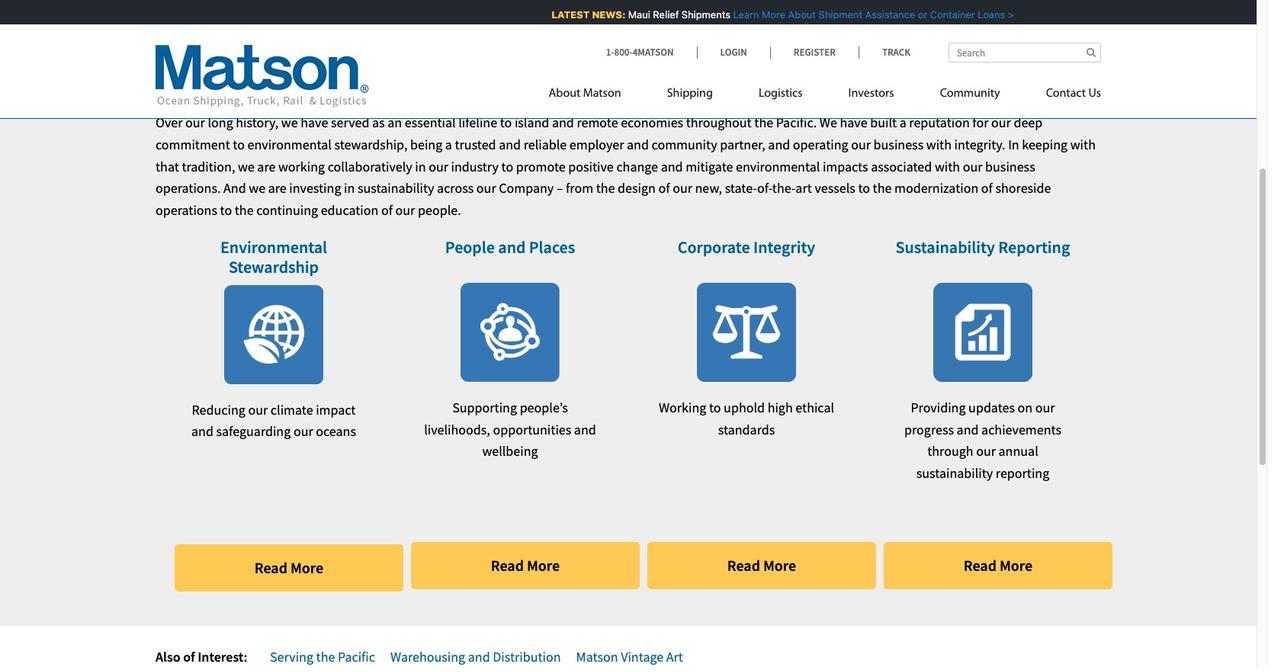 Task type: describe. For each thing, give the bounding box(es) containing it.
read more for stewardship
[[255, 558, 324, 577]]

sustainability reporting
[[896, 236, 1070, 258]]

to left "all"
[[842, 76, 854, 94]]

sustainability
[[896, 236, 995, 258]]

over
[[156, 114, 183, 131]]

blue matson logo with ocean, shipping, truck, rail and logistics written beneath it. image
[[156, 45, 369, 108]]

remote
[[577, 114, 618, 131]]

communities
[[828, 54, 903, 72]]

– to
[[432, 76, 452, 94]]

read for and
[[491, 556, 524, 575]]

economies
[[621, 114, 683, 131]]

we up and
[[238, 157, 255, 175]]

0 horizontal spatial business
[[874, 136, 924, 153]]

to inside working to uphold high ethical standards
[[709, 399, 721, 416]]

people.
[[418, 201, 461, 219]]

for
[[973, 114, 989, 131]]

that
[[156, 157, 179, 175]]

and inside providing updates on our progress and achievements through our annual sustainability reporting
[[957, 421, 979, 438]]

and
[[223, 179, 246, 197]]

to left island
[[500, 114, 512, 131]]

register
[[794, 46, 836, 59]]

maui
[[626, 8, 648, 21]]

read for stewardship
[[255, 558, 287, 577]]

industry inside matson's core values include being an industry leader in environmental stewardship and contributing positively to the communities in which we live and work. these values are fundamental to achieving our
[[373, 54, 420, 72]]

contact
[[1046, 88, 1086, 100]]

the left pacific
[[316, 648, 335, 666]]

0 horizontal spatial values
[[156, 76, 192, 94]]

track
[[882, 46, 911, 59]]

and down pacific.
[[768, 136, 790, 153]]

through
[[927, 443, 974, 460]]

reliable
[[524, 136, 567, 153]]

0 horizontal spatial environmental
[[247, 136, 332, 153]]

more for sustainability reporting
[[1000, 556, 1033, 575]]

of right also
[[183, 648, 195, 666]]

environmental
[[220, 236, 327, 258]]

supporting people's livelihoods, opportunities and wellbeing
[[424, 399, 596, 460]]

uphold
[[724, 399, 765, 416]]

to up term
[[792, 54, 804, 72]]

tradition,
[[182, 157, 235, 175]]

and down community
[[661, 157, 683, 175]]

logistics
[[759, 88, 803, 100]]

and left places
[[498, 236, 526, 258]]

live
[[976, 54, 996, 72]]

also of interest:
[[156, 648, 247, 666]]

2 vertical spatial are
[[268, 179, 287, 197]]

we right and
[[249, 179, 265, 197]]

safeguarding
[[216, 423, 291, 440]]

investors
[[848, 88, 894, 100]]

read more link for integrity
[[647, 542, 876, 589]]

more for people and places
[[527, 556, 560, 575]]

art
[[796, 179, 812, 197]]

shoreside
[[996, 179, 1051, 197]]

of right design
[[659, 179, 670, 197]]

read for reporting
[[964, 556, 997, 575]]

and down island
[[499, 136, 521, 153]]

we inside matson's core values include being an industry leader in environmental stewardship and contributing positively to the communities in which we live and work. these values are fundamental to achieving our
[[957, 54, 974, 72]]

our up commitment
[[185, 114, 205, 131]]

the right from
[[596, 179, 615, 197]]

community
[[652, 136, 717, 153]]

include
[[275, 54, 318, 72]]

stewardship
[[563, 54, 633, 72]]

read more link for stewardship
[[175, 544, 403, 592]]

– to move freight better than anyone – and to delivering long-term value to all of our stakeholders.
[[430, 76, 987, 94]]

to down long
[[233, 136, 245, 153]]

environmental stewardship
[[220, 236, 327, 278]]

logistics link
[[736, 80, 826, 111]]

our left annual
[[976, 443, 996, 460]]

with up modernization
[[935, 157, 960, 175]]

updates
[[969, 399, 1015, 416]]

or
[[916, 8, 925, 21]]

annual
[[999, 443, 1039, 460]]

industry inside over our long history, we have served as an essential lifeline to island and remote economies throughout the pacific. we have built a reputation for our deep commitment to environmental stewardship, being a trusted and reliable employer and community partner, and operating our business with integrity. in keeping with that tradition, we are working collaboratively in our industry to promote positive change and mitigate environmental impacts associated with our business operations. and we are investing in sustainability across our company – from the design of our new, state-of-the-art vessels to the modernization of shoreside operations to the continuing education of our people.
[[451, 157, 499, 175]]

of left shoreside
[[981, 179, 993, 197]]

about matson link
[[549, 80, 644, 111]]

term
[[778, 76, 806, 94]]

over our long history, we have served as an essential lifeline to island and remote economies throughout the pacific. we have built a reputation for our deep commitment to environmental stewardship, being a trusted and reliable employer and community partner, and operating our business with integrity. in keeping with that tradition, we are working collaboratively in our industry to promote positive change and mitigate environmental impacts associated with our business operations. and we are investing in sustainability across our company – from the design of our new, state-of-the-art vessels to the modernization of shoreside operations to the continuing education of our people.
[[156, 114, 1096, 219]]

pacific
[[338, 648, 375, 666]]

serving the pacific
[[270, 648, 375, 666]]

to down the contributing on the top of page
[[675, 76, 687, 94]]

1 have from the left
[[301, 114, 328, 131]]

read more link for reporting
[[884, 542, 1113, 589]]

impact
[[316, 401, 356, 418]]

the up the partner,
[[754, 114, 773, 131]]

matson vintage art link
[[576, 648, 683, 666]]

reputation
[[909, 114, 970, 131]]

our down track
[[888, 76, 907, 94]]

our up safeguarding
[[248, 401, 268, 418]]

1 horizontal spatial values
[[236, 54, 273, 72]]

our down climate
[[294, 423, 313, 440]]

–
[[557, 179, 563, 197]]

our up 'impacts'
[[851, 136, 871, 153]]

modernization
[[895, 179, 979, 197]]

and right the "800-"
[[635, 54, 657, 72]]

also
[[156, 648, 180, 666]]

being inside over our long history, we have served as an essential lifeline to island and remote economies throughout the pacific. we have built a reputation for our deep commitment to environmental stewardship, being a trusted and reliable employer and community partner, and operating our business with integrity. in keeping with that tradition, we are working collaboratively in our industry to promote positive change and mitigate environmental impacts associated with our business operations. and we are investing in sustainability across our company – from the design of our new, state-of-the-art vessels to the modernization of shoreside operations to the continuing education of our people.
[[410, 136, 443, 153]]

climate
[[271, 401, 313, 418]]

our inside matson's core values include being an industry leader in environmental stewardship and contributing positively to the communities in which we live and work. these values are fundamental to achieving our
[[365, 76, 385, 94]]

achievements
[[982, 421, 1062, 438]]

about matson
[[549, 88, 621, 100]]

1-800-4matson link
[[606, 46, 697, 59]]

serving the pacific link
[[270, 648, 375, 666]]

1 horizontal spatial business
[[985, 157, 1035, 175]]

history,
[[236, 114, 279, 131]]

providing
[[911, 399, 966, 416]]

read more link for and
[[411, 542, 640, 589]]

contact us
[[1046, 88, 1101, 100]]

about inside 'top menu' navigation
[[549, 88, 581, 100]]

login link
[[697, 46, 770, 59]]

working to uphold high ethical standards
[[659, 399, 834, 438]]

and down 4matson
[[650, 76, 672, 94]]

providing updates on our progress and achievements through our annual sustainability reporting
[[904, 399, 1062, 482]]

promote
[[516, 157, 566, 175]]

and inside the 'supporting people's livelihoods, opportunities and wellbeing'
[[574, 421, 596, 438]]

vessels
[[815, 179, 855, 197]]

anyone –
[[596, 76, 647, 94]]

integrity.
[[954, 136, 1006, 153]]

positively
[[734, 54, 789, 72]]

supporting
[[452, 399, 517, 416]]

1 horizontal spatial a
[[900, 114, 907, 131]]

1-
[[606, 46, 614, 59]]

serving
[[270, 648, 313, 666]]

people's
[[520, 399, 568, 416]]

800-
[[614, 46, 633, 59]]

progress
[[904, 421, 954, 438]]

matson inside 'top menu' navigation
[[583, 88, 621, 100]]

matson's core values include being an industry leader in environmental stewardship and contributing positively to the communities in which we live and work. these values are fundamental to achieving our
[[156, 54, 1093, 94]]

we
[[820, 114, 837, 131]]

work.
[[1024, 54, 1056, 72]]

shipping
[[667, 88, 713, 100]]

search image
[[1087, 47, 1096, 57]]

1 vertical spatial are
[[257, 157, 276, 175]]

1-800-4matson
[[606, 46, 674, 59]]

our left people.
[[395, 201, 415, 219]]

our right the across
[[477, 179, 496, 197]]

corporate integrity
[[678, 236, 815, 258]]

trusted
[[455, 136, 496, 153]]



Task type: vqa. For each thing, say whether or not it's contained in the screenshot.
Read More
yes



Task type: locate. For each thing, give the bounding box(es) containing it.
news:
[[590, 8, 623, 21]]

mitigate
[[686, 157, 733, 175]]

standards
[[718, 421, 775, 438]]

0 horizontal spatial have
[[301, 114, 328, 131]]

sustainability down the collaboratively
[[358, 179, 434, 197]]

a left trusted
[[445, 136, 452, 153]]

1 vertical spatial business
[[985, 157, 1035, 175]]

island
[[515, 114, 549, 131]]

0 vertical spatial environmental
[[476, 54, 560, 72]]

report icon image
[[933, 283, 1033, 382]]

being up achieving
[[321, 54, 353, 72]]

an
[[356, 54, 370, 72], [388, 114, 402, 131]]

the down associated
[[873, 179, 892, 197]]

0 vertical spatial a
[[900, 114, 907, 131]]

0 vertical spatial industry
[[373, 54, 420, 72]]

environmental up "freight"
[[476, 54, 560, 72]]

operating
[[793, 136, 848, 153]]

these
[[1059, 54, 1093, 72]]

1 vertical spatial about
[[549, 88, 581, 100]]

business down in
[[985, 157, 1035, 175]]

0 horizontal spatial being
[[321, 54, 353, 72]]

wellbeing
[[482, 443, 538, 460]]

1 horizontal spatial an
[[388, 114, 402, 131]]

keeping
[[1022, 136, 1068, 153]]

in up move
[[462, 54, 473, 72]]

to up 'company'
[[501, 157, 513, 175]]

vintage
[[621, 648, 664, 666]]

lifeline
[[459, 114, 497, 131]]

the down and
[[235, 201, 254, 219]]

freight
[[489, 76, 527, 94]]

4matson
[[633, 46, 674, 59]]

0 horizontal spatial about
[[549, 88, 581, 100]]

in down essential
[[415, 157, 426, 175]]

0 vertical spatial business
[[874, 136, 924, 153]]

the up "value"
[[807, 54, 826, 72]]

industry left leader
[[373, 54, 420, 72]]

move
[[454, 76, 486, 94]]

long
[[208, 114, 233, 131]]

the inside matson's core values include being an industry leader in environmental stewardship and contributing positively to the communities in which we live and work. these values are fundamental to achieving our
[[807, 54, 826, 72]]

reducing our climate impact and safeguarding our oceans
[[191, 401, 356, 440]]

partner,
[[720, 136, 765, 153]]

environmental up "working"
[[247, 136, 332, 153]]

Search search field
[[949, 43, 1101, 63]]

and right live
[[999, 54, 1021, 72]]

and up change
[[627, 136, 649, 153]]

loans
[[975, 8, 1003, 21]]

values up fundamental
[[236, 54, 273, 72]]

contact us link
[[1023, 80, 1101, 111]]

and left distribution
[[468, 648, 490, 666]]

0 vertical spatial an
[[356, 54, 370, 72]]

and right opportunities
[[574, 421, 596, 438]]

top menu navigation
[[549, 80, 1101, 111]]

read more for reporting
[[964, 556, 1033, 575]]

warehousing and distribution link
[[390, 648, 561, 666]]

and inside reducing our climate impact and safeguarding our oceans
[[191, 423, 213, 440]]

being down essential
[[410, 136, 443, 153]]

>
[[1006, 8, 1012, 21]]

matson left vintage
[[576, 648, 618, 666]]

in
[[462, 54, 473, 72], [906, 54, 917, 72], [415, 157, 426, 175], [344, 179, 355, 197]]

1 horizontal spatial have
[[840, 114, 868, 131]]

than
[[567, 76, 594, 94]]

contributing
[[660, 54, 731, 72]]

matson's
[[156, 54, 206, 72]]

register link
[[770, 46, 859, 59]]

1 vertical spatial matson
[[576, 648, 618, 666]]

which
[[920, 54, 954, 72]]

2 horizontal spatial environmental
[[736, 157, 820, 175]]

a right built
[[900, 114, 907, 131]]

0 horizontal spatial industry
[[373, 54, 420, 72]]

assistance
[[863, 8, 913, 21]]

of right "all"
[[873, 76, 885, 94]]

being
[[321, 54, 353, 72], [410, 136, 443, 153]]

1 vertical spatial values
[[156, 76, 192, 94]]

1 vertical spatial sustainability
[[916, 465, 993, 482]]

our up as
[[365, 76, 385, 94]]

more
[[759, 8, 783, 21], [527, 556, 560, 575], [763, 556, 796, 575], [1000, 556, 1033, 575], [290, 558, 324, 577]]

are inside matson's core values include being an industry leader in environmental stewardship and contributing positively to the communities in which we live and work. these values are fundamental to achieving our
[[195, 76, 213, 94]]

community link
[[917, 80, 1023, 111]]

on
[[1018, 399, 1033, 416]]

our down integrity.
[[963, 157, 983, 175]]

are left "working"
[[257, 157, 276, 175]]

we
[[957, 54, 974, 72], [281, 114, 298, 131], [238, 157, 255, 175], [249, 179, 265, 197]]

business up associated
[[874, 136, 924, 153]]

about left shipment
[[786, 8, 814, 21]]

an right as
[[388, 114, 402, 131]]

read for integrity
[[727, 556, 760, 575]]

employer
[[570, 136, 624, 153]]

0 horizontal spatial an
[[356, 54, 370, 72]]

with right keeping
[[1070, 136, 1096, 153]]

0 vertical spatial being
[[321, 54, 353, 72]]

we right 'history,'
[[281, 114, 298, 131]]

our right for
[[991, 114, 1011, 131]]

None search field
[[949, 43, 1101, 63]]

and down the reducing
[[191, 423, 213, 440]]

reducing
[[192, 401, 245, 418]]

environmental inside matson's core values include being an industry leader in environmental stewardship and contributing positively to the communities in which we live and work. these values are fundamental to achieving our
[[476, 54, 560, 72]]

investors link
[[826, 80, 917, 111]]

about up island
[[549, 88, 581, 100]]

continuing
[[256, 201, 318, 219]]

1 horizontal spatial sustainability
[[916, 465, 993, 482]]

0 vertical spatial values
[[236, 54, 273, 72]]

and up reliable on the top of the page
[[552, 114, 574, 131]]

distribution
[[493, 648, 561, 666]]

our
[[365, 76, 385, 94], [888, 76, 907, 94], [185, 114, 205, 131], [991, 114, 1011, 131], [851, 136, 871, 153], [429, 157, 448, 175], [963, 157, 983, 175], [477, 179, 496, 197], [673, 179, 692, 197], [395, 201, 415, 219], [1035, 399, 1055, 416], [248, 401, 268, 418], [294, 423, 313, 440], [976, 443, 996, 460]]

in
[[1008, 136, 1019, 153]]

2 have from the left
[[840, 114, 868, 131]]

latest
[[549, 8, 587, 21]]

associated
[[871, 157, 932, 175]]

are down the "core"
[[195, 76, 213, 94]]

1 vertical spatial environmental
[[247, 136, 332, 153]]

livelihoods,
[[424, 421, 490, 438]]

shipping link
[[644, 80, 736, 111]]

read more for and
[[491, 556, 560, 575]]

have left served
[[301, 114, 328, 131]]

working
[[278, 157, 325, 175]]

of right education
[[381, 201, 393, 219]]

sustainability inside over our long history, we have served as an essential lifeline to island and remote economies throughout the pacific. we have built a reputation for our deep commitment to environmental stewardship, being a trusted and reliable employer and community partner, and operating our business with integrity. in keeping with that tradition, we are working collaboratively in our industry to promote positive change and mitigate environmental impacts associated with our business operations. and we are investing in sustainability across our company – from the design of our new, state-of-the-art vessels to the modernization of shoreside operations to the continuing education of our people.
[[358, 179, 434, 197]]

more for corporate integrity
[[763, 556, 796, 575]]

our right on
[[1035, 399, 1055, 416]]

to down include
[[293, 76, 305, 94]]

opportunities
[[493, 421, 571, 438]]

1 vertical spatial industry
[[451, 157, 499, 175]]

the-
[[772, 179, 796, 197]]

people and places
[[445, 236, 575, 258]]

design
[[618, 179, 656, 197]]

being inside matson's core values include being an industry leader in environmental stewardship and contributing positively to the communities in which we live and work. these values are fundamental to achieving our
[[321, 54, 353, 72]]

environmental up the-
[[736, 157, 820, 175]]

an inside over our long history, we have served as an essential lifeline to island and remote economies throughout the pacific. we have built a reputation for our deep commitment to environmental stewardship, being a trusted and reliable employer and community partner, and operating our business with integrity. in keeping with that tradition, we are working collaboratively in our industry to promote positive change and mitigate environmental impacts associated with our business operations. and we are investing in sustainability across our company – from the design of our new, state-of-the-art vessels to the modernization of shoreside operations to the continuing education of our people.
[[388, 114, 402, 131]]

1 vertical spatial being
[[410, 136, 443, 153]]

pacific.
[[776, 114, 817, 131]]

an up achieving
[[356, 54, 370, 72]]

to down and
[[220, 201, 232, 219]]

change
[[616, 157, 658, 175]]

working
[[659, 399, 706, 416]]

1 horizontal spatial environmental
[[476, 54, 560, 72]]

positive
[[568, 157, 614, 175]]

we left live
[[957, 54, 974, 72]]

our left new,
[[673, 179, 692, 197]]

1 vertical spatial an
[[388, 114, 402, 131]]

people
[[445, 236, 495, 258]]

in left which
[[906, 54, 917, 72]]

2 vertical spatial environmental
[[736, 157, 820, 175]]

built
[[870, 114, 897, 131]]

0 horizontal spatial a
[[445, 136, 452, 153]]

more for environmental stewardship
[[290, 558, 324, 577]]

industry down trusted
[[451, 157, 499, 175]]

sustainability down through
[[916, 465, 993, 482]]

0 vertical spatial are
[[195, 76, 213, 94]]

places
[[529, 236, 575, 258]]

to down 'impacts'
[[858, 179, 870, 197]]

1 horizontal spatial being
[[410, 136, 443, 153]]

0 vertical spatial matson
[[583, 88, 621, 100]]

0 vertical spatial about
[[786, 8, 814, 21]]

values down matson's
[[156, 76, 192, 94]]

warehousing and distribution
[[390, 648, 561, 666]]

read more link
[[411, 542, 640, 589], [647, 542, 876, 589], [884, 542, 1113, 589], [175, 544, 403, 592]]

1 horizontal spatial about
[[786, 8, 814, 21]]

sustainability inside providing updates on our progress and achievements through our annual sustainability reporting
[[916, 465, 993, 482]]

throughout
[[686, 114, 752, 131]]

and up through
[[957, 421, 979, 438]]

1 vertical spatial a
[[445, 136, 452, 153]]

the
[[807, 54, 826, 72], [754, 114, 773, 131], [596, 179, 615, 197], [873, 179, 892, 197], [235, 201, 254, 219], [316, 648, 335, 666]]

warehousing
[[390, 648, 465, 666]]

matson up remote
[[583, 88, 621, 100]]

leader
[[423, 54, 459, 72]]

our up the across
[[429, 157, 448, 175]]

and
[[635, 54, 657, 72], [999, 54, 1021, 72], [650, 76, 672, 94], [552, 114, 574, 131], [499, 136, 521, 153], [627, 136, 649, 153], [768, 136, 790, 153], [661, 157, 683, 175], [498, 236, 526, 258], [574, 421, 596, 438], [957, 421, 979, 438], [191, 423, 213, 440], [468, 648, 490, 666]]

0 horizontal spatial sustainability
[[358, 179, 434, 197]]

investing
[[289, 179, 341, 197]]

collaboratively
[[328, 157, 412, 175]]

operations.
[[156, 179, 221, 197]]

have right the we
[[840, 114, 868, 131]]

in up education
[[344, 179, 355, 197]]

ethical
[[796, 399, 834, 416]]

read more for integrity
[[727, 556, 796, 575]]

impacts
[[823, 157, 868, 175]]

1 horizontal spatial industry
[[451, 157, 499, 175]]

art
[[666, 648, 683, 666]]

to left uphold
[[709, 399, 721, 416]]

an inside matson's core values include being an industry leader in environmental stewardship and contributing positively to the communities in which we live and work. these values are fundamental to achieving our
[[356, 54, 370, 72]]

reporting
[[998, 236, 1070, 258]]

0 vertical spatial sustainability
[[358, 179, 434, 197]]

sustainability
[[358, 179, 434, 197], [916, 465, 993, 482]]

are up continuing
[[268, 179, 287, 197]]

with down reputation
[[926, 136, 952, 153]]

integrity
[[753, 236, 815, 258]]

of-
[[757, 179, 772, 197]]



